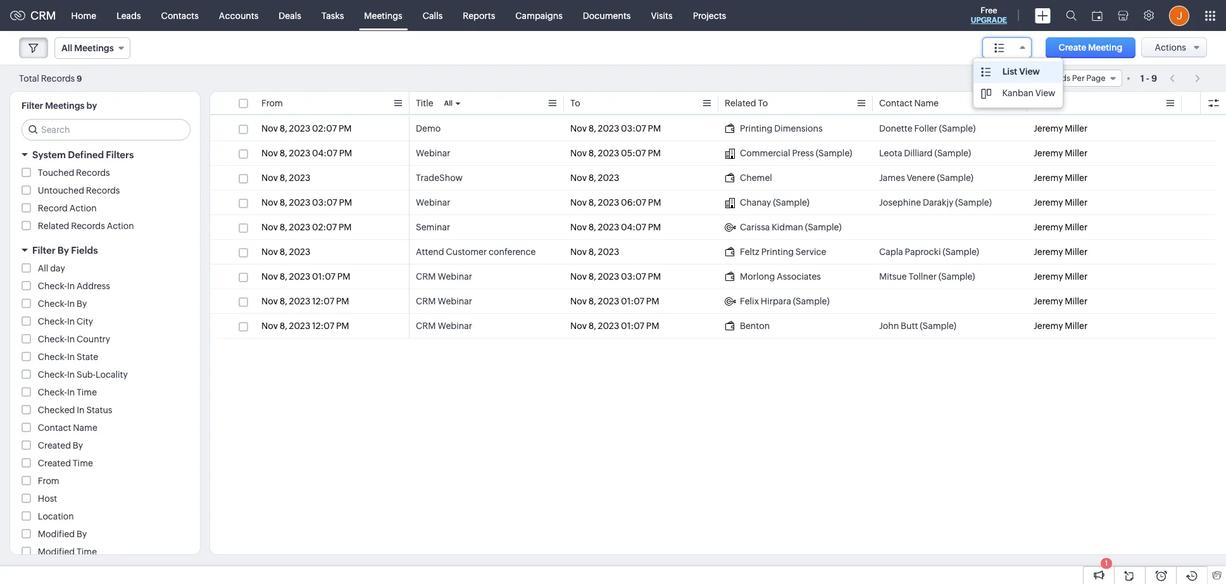Task type: locate. For each thing, give the bounding box(es) containing it.
address
[[77, 281, 110, 291]]

records for related
[[71, 221, 105, 231]]

modified for modified time
[[38, 547, 75, 557]]

(sample) right darakjy
[[956, 198, 992, 208]]

in left status
[[77, 405, 85, 415]]

row group containing nov 8, 2023 02:07 pm
[[210, 117, 1216, 339]]

1 created from the top
[[38, 441, 71, 451]]

checked
[[38, 405, 75, 415]]

nov 8, 2023 03:07 pm for crm webinar
[[571, 272, 661, 282]]

(sample)
[[939, 123, 976, 134], [816, 148, 853, 158], [935, 148, 971, 158], [937, 173, 974, 183], [773, 198, 810, 208], [956, 198, 992, 208], [805, 222, 842, 232], [943, 247, 980, 257], [939, 272, 975, 282], [793, 296, 830, 306], [920, 321, 957, 331]]

6 jeremy miller from the top
[[1034, 247, 1088, 257]]

2 miller from the top
[[1065, 148, 1088, 158]]

size image left the kanban
[[981, 88, 991, 99]]

1 nov 8, 2023 12:07 pm from the top
[[262, 296, 349, 306]]

crm for benton
[[416, 321, 436, 331]]

1 vertical spatial nov 8, 2023 02:07 pm
[[262, 222, 352, 232]]

records up fields on the top left
[[71, 221, 105, 231]]

record
[[38, 203, 68, 213]]

modified by
[[38, 529, 87, 539]]

felix hirpara (sample)
[[740, 296, 830, 306]]

kanban
[[1003, 88, 1034, 98]]

jeremy miller for donette foller (sample)
[[1034, 123, 1088, 134]]

2 crm webinar link from the top
[[416, 295, 472, 308]]

by up day
[[58, 245, 69, 256]]

jeremy for capla paprocki (sample)
[[1034, 247, 1063, 257]]

locality
[[96, 370, 128, 380]]

list
[[1003, 66, 1018, 77]]

1 horizontal spatial 04:07
[[621, 222, 646, 232]]

2 vertical spatial all
[[38, 263, 48, 274]]

create menu element
[[1028, 0, 1059, 31]]

host
[[1034, 98, 1053, 108], [38, 494, 57, 504]]

record action
[[38, 203, 97, 213]]

accounts link
[[209, 0, 269, 31]]

01:07 for benton
[[621, 321, 645, 331]]

1 vertical spatial webinar link
[[416, 196, 451, 209]]

2 horizontal spatial all
[[444, 99, 453, 107]]

crm webinar for felix
[[416, 296, 472, 306]]

(sample) for commercial press (sample)
[[816, 148, 853, 158]]

size image
[[994, 42, 1005, 54]]

3 jeremy from the top
[[1034, 173, 1063, 183]]

1 horizontal spatial all
[[61, 43, 72, 53]]

nov 8, 2023 02:07 pm
[[262, 123, 352, 134], [262, 222, 352, 232]]

1 modified from the top
[[38, 529, 75, 539]]

modified down modified by
[[38, 547, 75, 557]]

0 vertical spatial 12:07
[[312, 296, 334, 306]]

size image inside the kanban view option
[[981, 88, 991, 99]]

time down sub-
[[77, 388, 97, 398]]

4 jeremy miller from the top
[[1034, 198, 1088, 208]]

4 jeremy from the top
[[1034, 198, 1063, 208]]

2 vertical spatial 01:07
[[621, 321, 645, 331]]

pm
[[339, 123, 352, 134], [648, 123, 661, 134], [339, 148, 352, 158], [648, 148, 661, 158], [339, 198, 352, 208], [648, 198, 661, 208], [339, 222, 352, 232], [648, 222, 661, 232], [337, 272, 350, 282], [648, 272, 661, 282], [336, 296, 349, 306], [646, 296, 659, 306], [336, 321, 349, 331], [646, 321, 659, 331]]

2 jeremy from the top
[[1034, 148, 1063, 158]]

(sample) up carissa kidman (sample)
[[773, 198, 810, 208]]

(sample) for john butt (sample)
[[920, 321, 957, 331]]

all left day
[[38, 263, 48, 274]]

(sample) right the paprocki
[[943, 247, 980, 257]]

(sample) right tollner
[[939, 272, 975, 282]]

(sample) right "dilliard"
[[935, 148, 971, 158]]

related up the printing dimensions link
[[725, 98, 756, 108]]

filter down total
[[22, 101, 43, 111]]

01:07
[[312, 272, 336, 282], [621, 296, 645, 306], [621, 321, 645, 331]]

reports
[[463, 10, 495, 21]]

miller for john butt (sample)
[[1065, 321, 1088, 331]]

0 vertical spatial filter
[[22, 101, 43, 111]]

1 horizontal spatial to
[[758, 98, 768, 108]]

1 miller from the top
[[1065, 123, 1088, 134]]

modified down location
[[38, 529, 75, 539]]

nov 8, 2023 12:07 pm
[[262, 296, 349, 306], [262, 321, 349, 331]]

1 crm webinar from the top
[[416, 272, 472, 282]]

list box
[[974, 58, 1063, 108]]

1 horizontal spatial contact name
[[880, 98, 939, 108]]

created by
[[38, 441, 83, 451]]

jeremy for donette foller (sample)
[[1034, 123, 1063, 134]]

related records action
[[38, 221, 134, 231]]

john
[[880, 321, 899, 331]]

miller for mitsue tollner (sample)
[[1065, 272, 1088, 282]]

0 horizontal spatial to
[[571, 98, 581, 108]]

untouched
[[38, 186, 84, 196]]

1 vertical spatial 01:07
[[621, 296, 645, 306]]

check-
[[38, 281, 67, 291], [38, 299, 67, 309], [38, 317, 67, 327], [38, 334, 67, 344], [38, 352, 67, 362], [38, 370, 67, 380], [38, 388, 67, 398]]

1 vertical spatial view
[[1036, 88, 1056, 98]]

2 created from the top
[[38, 458, 71, 469]]

host down 10
[[1034, 98, 1053, 108]]

nov 8, 2023 02:07 pm for demo
[[262, 123, 352, 134]]

filter up "all day"
[[32, 245, 55, 256]]

1 vertical spatial contact name
[[38, 423, 97, 433]]

meetings inside field
[[74, 43, 114, 53]]

7 miller from the top
[[1065, 272, 1088, 282]]

0 vertical spatial name
[[915, 98, 939, 108]]

check-in country
[[38, 334, 110, 344]]

jeremy miller for leota dilliard (sample)
[[1034, 148, 1088, 158]]

0 vertical spatial contact name
[[880, 98, 939, 108]]

0 vertical spatial 03:07
[[621, 123, 646, 134]]

john butt (sample) link
[[880, 320, 957, 332]]

records for 10
[[1039, 73, 1071, 83]]

jeremy for josephine darakjy (sample)
[[1034, 198, 1063, 208]]

demo
[[416, 123, 441, 134]]

0 vertical spatial 1
[[1141, 73, 1145, 83]]

all up total records 9 on the left of page
[[61, 43, 72, 53]]

calls link
[[413, 0, 453, 31]]

2 webinar link from the top
[[416, 196, 451, 209]]

crm for felix hirpara (sample)
[[416, 296, 436, 306]]

None field
[[982, 37, 1032, 58]]

list view
[[1003, 66, 1040, 77]]

1 02:07 from the top
[[312, 123, 337, 134]]

7 jeremy miller from the top
[[1034, 272, 1088, 282]]

related for related records action
[[38, 221, 69, 231]]

size image
[[981, 66, 991, 78], [981, 88, 991, 99]]

1 vertical spatial time
[[73, 458, 93, 469]]

host up location
[[38, 494, 57, 504]]

(sample) right butt
[[920, 321, 957, 331]]

(sample) up darakjy
[[937, 173, 974, 183]]

accounts
[[219, 10, 259, 21]]

meetings for filter meetings by
[[45, 101, 85, 111]]

0 vertical spatial modified
[[38, 529, 75, 539]]

nov 8, 2023 01:07 pm for benton
[[571, 321, 659, 331]]

1 vertical spatial 02:07
[[312, 222, 337, 232]]

1 vertical spatial nov 8, 2023 12:07 pm
[[262, 321, 349, 331]]

0 horizontal spatial related
[[38, 221, 69, 231]]

hirpara
[[761, 296, 791, 306]]

records down defined in the top of the page
[[76, 168, 110, 178]]

action up related records action
[[69, 203, 97, 213]]

carissa kidman (sample) link
[[725, 221, 842, 234]]

contact up donette
[[880, 98, 913, 108]]

1 jeremy miller from the top
[[1034, 123, 1088, 134]]

0 horizontal spatial 1
[[1105, 560, 1108, 567]]

(sample) up service
[[805, 222, 842, 232]]

crm for morlong associates
[[416, 272, 436, 282]]

check- down check-in by
[[38, 317, 67, 327]]

jeremy miller for john butt (sample)
[[1034, 321, 1088, 331]]

webinar link down the demo
[[416, 147, 451, 160]]

webinar link for nov 8, 2023 04:07 pm
[[416, 147, 451, 160]]

0 vertical spatial 04:07
[[312, 148, 337, 158]]

capla paprocki (sample)
[[880, 247, 980, 257]]

2 vertical spatial meetings
[[45, 101, 85, 111]]

customer
[[446, 247, 487, 257]]

2 check- from the top
[[38, 299, 67, 309]]

mitsue tollner (sample) link
[[880, 270, 975, 283]]

1 horizontal spatial 1
[[1141, 73, 1145, 83]]

records down 'touched records'
[[86, 186, 120, 196]]

printing up commercial
[[740, 123, 773, 134]]

2 vertical spatial time
[[77, 547, 97, 557]]

9 down the 'all meetings'
[[77, 74, 82, 83]]

time down modified by
[[77, 547, 97, 557]]

miller for james venere (sample)
[[1065, 173, 1088, 183]]

nov 8, 2023 01:07 pm for felix hirpara (sample)
[[571, 296, 659, 306]]

3 jeremy miller from the top
[[1034, 173, 1088, 183]]

0 vertical spatial nov 8, 2023 04:07 pm
[[262, 148, 352, 158]]

deals link
[[269, 0, 311, 31]]

in up check-in by
[[67, 281, 75, 291]]

1 horizontal spatial from
[[262, 98, 283, 108]]

0 horizontal spatial 9
[[77, 74, 82, 83]]

2 vertical spatial nov 8, 2023 01:07 pm
[[571, 321, 659, 331]]

projects link
[[683, 0, 737, 31]]

by inside filter by fields dropdown button
[[58, 245, 69, 256]]

meetings for all meetings
[[74, 43, 114, 53]]

navigation
[[1164, 69, 1208, 87]]

3 crm webinar link from the top
[[416, 320, 472, 332]]

all inside field
[[61, 43, 72, 53]]

4 check- from the top
[[38, 334, 67, 344]]

0 vertical spatial nov 8, 2023 01:07 pm
[[262, 272, 350, 282]]

1 vertical spatial contact
[[38, 423, 71, 433]]

(sample) down associates at the top of the page
[[793, 296, 830, 306]]

filter inside dropdown button
[[32, 245, 55, 256]]

check- down the 'check-in country'
[[38, 352, 67, 362]]

(sample) for carissa kidman (sample)
[[805, 222, 842, 232]]

1 vertical spatial from
[[38, 476, 59, 486]]

time down created by on the bottom left
[[73, 458, 93, 469]]

1 size image from the top
[[981, 66, 991, 78]]

meetings left the calls link
[[364, 10, 403, 21]]

records right 10
[[1039, 73, 1071, 83]]

contact name
[[880, 98, 939, 108], [38, 423, 97, 433]]

0 horizontal spatial 04:07
[[312, 148, 337, 158]]

0 vertical spatial crm webinar link
[[416, 270, 472, 283]]

1 vertical spatial action
[[107, 221, 134, 231]]

2 jeremy miller from the top
[[1034, 148, 1088, 158]]

(sample) for james venere (sample)
[[937, 173, 974, 183]]

name
[[915, 98, 939, 108], [73, 423, 97, 433]]

0 vertical spatial host
[[1034, 98, 1053, 108]]

in up "check-in state"
[[67, 334, 75, 344]]

1 nov 8, 2023 02:07 pm from the top
[[262, 123, 352, 134]]

actions
[[1155, 42, 1187, 53]]

related down record
[[38, 221, 69, 231]]

home
[[71, 10, 96, 21]]

miller for donette foller (sample)
[[1065, 123, 1088, 134]]

6 miller from the top
[[1065, 247, 1088, 257]]

create menu image
[[1035, 8, 1051, 23]]

jeremy miller for capla paprocki (sample)
[[1034, 247, 1088, 257]]

check- up check-in time
[[38, 370, 67, 380]]

to
[[571, 98, 581, 108], [758, 98, 768, 108]]

0 vertical spatial meetings
[[364, 10, 403, 21]]

nov 8, 2023 12:07 pm for felix hirpara (sample)
[[262, 296, 349, 306]]

contact down checked
[[38, 423, 71, 433]]

check- for check-in time
[[38, 388, 67, 398]]

josephine darakjy (sample) link
[[880, 196, 992, 209]]

webinar
[[416, 148, 451, 158], [416, 198, 451, 208], [438, 272, 472, 282], [438, 296, 472, 306], [438, 321, 472, 331]]

0 vertical spatial contact
[[880, 98, 913, 108]]

printing up morlong associates
[[761, 247, 794, 257]]

tollner
[[909, 272, 937, 282]]

9 miller from the top
[[1065, 321, 1088, 331]]

(sample) for josephine darakjy (sample)
[[956, 198, 992, 208]]

0 vertical spatial action
[[69, 203, 97, 213]]

in for country
[[67, 334, 75, 344]]

0 vertical spatial crm webinar
[[416, 272, 472, 282]]

12:07 for benton
[[312, 321, 334, 331]]

7 jeremy from the top
[[1034, 272, 1063, 282]]

action
[[69, 203, 97, 213], [107, 221, 134, 231]]

check- for check-in by
[[38, 299, 67, 309]]

1 crm webinar link from the top
[[416, 270, 472, 283]]

row group
[[210, 117, 1216, 339]]

by for modified
[[77, 529, 87, 539]]

0 vertical spatial created
[[38, 441, 71, 451]]

crm webinar link for felix
[[416, 295, 472, 308]]

9 jeremy miller from the top
[[1034, 321, 1088, 331]]

leads link
[[106, 0, 151, 31]]

1 vertical spatial meetings
[[74, 43, 114, 53]]

2 crm webinar from the top
[[416, 296, 472, 306]]

service
[[796, 247, 827, 257]]

conference
[[489, 247, 536, 257]]

0 vertical spatial webinar link
[[416, 147, 451, 160]]

meeting
[[1088, 42, 1123, 53]]

by up modified time
[[77, 529, 87, 539]]

in left city
[[67, 317, 75, 327]]

by for created
[[73, 441, 83, 451]]

records up the 'filter meetings by'
[[41, 73, 75, 83]]

9 jeremy from the top
[[1034, 321, 1063, 331]]

1 horizontal spatial related
[[725, 98, 756, 108]]

webinar for felix hirpara (sample)
[[438, 296, 472, 306]]

02:07 for seminar
[[312, 222, 337, 232]]

campaigns
[[516, 10, 563, 21]]

miller for josephine darakjy (sample)
[[1065, 198, 1088, 208]]

1 vertical spatial related
[[38, 221, 69, 231]]

1 webinar link from the top
[[416, 147, 451, 160]]

1 vertical spatial 1
[[1105, 560, 1108, 567]]

meetings left by
[[45, 101, 85, 111]]

in left state
[[67, 352, 75, 362]]

1 vertical spatial created
[[38, 458, 71, 469]]

by up created time
[[73, 441, 83, 451]]

view inside option
[[1020, 66, 1040, 77]]

in up 'checked in status'
[[67, 388, 75, 398]]

1 vertical spatial modified
[[38, 547, 75, 557]]

in down check-in address
[[67, 299, 75, 309]]

2 size image from the top
[[981, 88, 991, 99]]

(sample) right press
[[816, 148, 853, 158]]

0 vertical spatial 01:07
[[312, 272, 336, 282]]

5 jeremy miller from the top
[[1034, 222, 1088, 232]]

3 check- from the top
[[38, 317, 67, 327]]

donette foller (sample) link
[[880, 122, 976, 135]]

(sample) inside 'link'
[[939, 123, 976, 134]]

2 vertical spatial crm webinar link
[[416, 320, 472, 332]]

created down created by on the bottom left
[[38, 458, 71, 469]]

size image for list view
[[981, 66, 991, 78]]

created up created time
[[38, 441, 71, 451]]

1 vertical spatial nov 8, 2023 03:07 pm
[[262, 198, 352, 208]]

1 12:07 from the top
[[312, 296, 334, 306]]

nov 8, 2023 02:07 pm for seminar
[[262, 222, 352, 232]]

0 horizontal spatial from
[[38, 476, 59, 486]]

printing
[[740, 123, 773, 134], [761, 247, 794, 257]]

nov 8, 2023 06:07 pm
[[571, 198, 661, 208]]

2 nov 8, 2023 02:07 pm from the top
[[262, 222, 352, 232]]

name up foller
[[915, 98, 939, 108]]

0 vertical spatial all
[[61, 43, 72, 53]]

2 nov 8, 2023 12:07 pm from the top
[[262, 321, 349, 331]]

filter meetings by
[[22, 101, 97, 111]]

9 right -
[[1152, 73, 1158, 83]]

meetings down home link
[[74, 43, 114, 53]]

check- for check-in sub-locality
[[38, 370, 67, 380]]

associates
[[777, 272, 821, 282]]

0 vertical spatial nov 8, 2023 03:07 pm
[[571, 123, 661, 134]]

1 vertical spatial crm webinar
[[416, 296, 472, 306]]

check-in city
[[38, 317, 93, 327]]

mitsue tollner (sample)
[[880, 272, 975, 282]]

0 vertical spatial nov 8, 2023 12:07 pm
[[262, 296, 349, 306]]

check-in state
[[38, 352, 98, 362]]

jeremy miller for josephine darakjy (sample)
[[1034, 198, 1088, 208]]

2 vertical spatial nov 8, 2023 03:07 pm
[[571, 272, 661, 282]]

1 vertical spatial nov 8, 2023 01:07 pm
[[571, 296, 659, 306]]

by
[[86, 101, 97, 111]]

0 vertical spatial size image
[[981, 66, 991, 78]]

chanay
[[740, 198, 772, 208]]

in for time
[[67, 388, 75, 398]]

chemel
[[740, 173, 772, 183]]

contact name up donette
[[880, 98, 939, 108]]

size image inside the list view option
[[981, 66, 991, 78]]

view
[[1020, 66, 1040, 77], [1036, 88, 1056, 98]]

check- down check-in city
[[38, 334, 67, 344]]

1 vertical spatial filter
[[32, 245, 55, 256]]

check- up check-in city
[[38, 299, 67, 309]]

action up filter by fields dropdown button
[[107, 221, 134, 231]]

crm webinar
[[416, 272, 472, 282], [416, 296, 472, 306], [416, 321, 472, 331]]

touched records
[[38, 168, 110, 178]]

1 vertical spatial 04:07
[[621, 222, 646, 232]]

9
[[1152, 73, 1158, 83], [77, 74, 82, 83]]

attend
[[416, 247, 444, 257]]

total records 9
[[19, 73, 82, 83]]

name down 'checked in status'
[[73, 423, 97, 433]]

0 vertical spatial view
[[1020, 66, 1040, 77]]

check- for check-in country
[[38, 334, 67, 344]]

6 check- from the top
[[38, 370, 67, 380]]

webinar for morlong associates
[[438, 272, 472, 282]]

jeremy miller
[[1034, 123, 1088, 134], [1034, 148, 1088, 158], [1034, 173, 1088, 183], [1034, 198, 1088, 208], [1034, 222, 1088, 232], [1034, 247, 1088, 257], [1034, 272, 1088, 282], [1034, 296, 1088, 306], [1034, 321, 1088, 331]]

9 inside total records 9
[[77, 74, 82, 83]]

webinar link up seminar at the left top of the page
[[416, 196, 451, 209]]

check- down "all day"
[[38, 281, 67, 291]]

2 modified from the top
[[38, 547, 75, 557]]

03:07 for crm webinar
[[621, 272, 646, 282]]

2 vertical spatial 03:07
[[621, 272, 646, 282]]

1 vertical spatial name
[[73, 423, 97, 433]]

5 check- from the top
[[38, 352, 67, 362]]

system
[[32, 149, 66, 160]]

contacts link
[[151, 0, 209, 31]]

1 check- from the top
[[38, 281, 67, 291]]

1 vertical spatial all
[[444, 99, 453, 107]]

records inside field
[[1039, 73, 1071, 83]]

in for status
[[77, 405, 85, 415]]

0 vertical spatial nov 8, 2023 02:07 pm
[[262, 123, 352, 134]]

1 horizontal spatial nov 8, 2023 04:07 pm
[[571, 222, 661, 232]]

in left sub-
[[67, 370, 75, 380]]

darakjy
[[923, 198, 954, 208]]

4 miller from the top
[[1065, 198, 1088, 208]]

0 vertical spatial 02:07
[[312, 123, 337, 134]]

demo link
[[416, 122, 441, 135]]

1 jeremy from the top
[[1034, 123, 1063, 134]]

view inside option
[[1036, 88, 1056, 98]]

1 vertical spatial crm webinar link
[[416, 295, 472, 308]]

1 horizontal spatial 9
[[1152, 73, 1158, 83]]

3 miller from the top
[[1065, 173, 1088, 183]]

1 vertical spatial 12:07
[[312, 321, 334, 331]]

in for city
[[67, 317, 75, 327]]

1 vertical spatial printing
[[761, 247, 794, 257]]

nov 8, 2023
[[262, 173, 310, 183], [571, 173, 619, 183], [262, 247, 310, 257], [571, 247, 619, 257]]

2 12:07 from the top
[[312, 321, 334, 331]]

all right title
[[444, 99, 453, 107]]

0 vertical spatial time
[[77, 388, 97, 398]]

0 horizontal spatial contact name
[[38, 423, 97, 433]]

10 Records Per Page field
[[1022, 70, 1122, 87]]

0 horizontal spatial all
[[38, 263, 48, 274]]

02:07
[[312, 123, 337, 134], [312, 222, 337, 232]]

jeremy for john butt (sample)
[[1034, 321, 1063, 331]]

webinar link
[[416, 147, 451, 160], [416, 196, 451, 209]]

list box containing list view
[[974, 58, 1063, 108]]

campaigns link
[[505, 0, 573, 31]]

capla paprocki (sample) link
[[880, 246, 980, 258]]

seminar
[[416, 222, 450, 232]]

1 vertical spatial size image
[[981, 88, 991, 99]]

(sample) for felix hirpara (sample)
[[793, 296, 830, 306]]

2 02:07 from the top
[[312, 222, 337, 232]]

(sample) right foller
[[939, 123, 976, 134]]

1 vertical spatial host
[[38, 494, 57, 504]]

contact name up created by on the bottom left
[[38, 423, 97, 433]]

5 miller from the top
[[1065, 222, 1088, 232]]

12:07 for felix hirpara (sample)
[[312, 296, 334, 306]]

view right list
[[1020, 66, 1040, 77]]

size image left list
[[981, 66, 991, 78]]

2 vertical spatial crm webinar
[[416, 321, 472, 331]]

check- up checked
[[38, 388, 67, 398]]

miller
[[1065, 123, 1088, 134], [1065, 148, 1088, 158], [1065, 173, 1088, 183], [1065, 198, 1088, 208], [1065, 222, 1088, 232], [1065, 247, 1088, 257], [1065, 272, 1088, 282], [1065, 296, 1088, 306], [1065, 321, 1088, 331]]

jeremy for mitsue tollner (sample)
[[1034, 272, 1063, 282]]

7 check- from the top
[[38, 388, 67, 398]]

view down 10
[[1036, 88, 1056, 98]]

crm
[[30, 9, 56, 22], [416, 272, 436, 282], [416, 296, 436, 306], [416, 321, 436, 331]]

upgrade
[[971, 16, 1007, 25]]

(sample) for leota dilliard (sample)
[[935, 148, 971, 158]]

6 jeremy from the top
[[1034, 247, 1063, 257]]

0 vertical spatial related
[[725, 98, 756, 108]]



Task type: describe. For each thing, give the bounding box(es) containing it.
related for related to
[[725, 98, 756, 108]]

9 for 1 - 9
[[1152, 73, 1158, 83]]

commercial
[[740, 148, 791, 158]]

free
[[981, 6, 998, 15]]

0 vertical spatial printing
[[740, 123, 773, 134]]

city
[[77, 317, 93, 327]]

-
[[1147, 73, 1150, 83]]

1 for 1 - 9
[[1141, 73, 1145, 83]]

meetings link
[[354, 0, 413, 31]]

9 for total records 9
[[77, 74, 82, 83]]

dimensions
[[775, 123, 823, 134]]

seminar link
[[416, 221, 450, 234]]

in for state
[[67, 352, 75, 362]]

modified for modified by
[[38, 529, 75, 539]]

felix hirpara (sample) link
[[725, 295, 830, 308]]

visits link
[[641, 0, 683, 31]]

home link
[[61, 0, 106, 31]]

1 for 1
[[1105, 560, 1108, 567]]

0 horizontal spatial action
[[69, 203, 97, 213]]

search element
[[1059, 0, 1085, 31]]

attend customer conference link
[[416, 246, 536, 258]]

leota dilliard (sample) link
[[880, 147, 971, 160]]

time for created time
[[73, 458, 93, 469]]

8 jeremy from the top
[[1034, 296, 1063, 306]]

by for filter
[[58, 245, 69, 256]]

1 vertical spatial nov 8, 2023 04:07 pm
[[571, 222, 661, 232]]

profile image
[[1170, 5, 1190, 26]]

webinar link for nov 8, 2023 03:07 pm
[[416, 196, 451, 209]]

per
[[1073, 73, 1085, 83]]

butt
[[901, 321, 918, 331]]

filter for filter by fields
[[32, 245, 55, 256]]

benton
[[740, 321, 770, 331]]

chanay (sample)
[[740, 198, 810, 208]]

total
[[19, 73, 39, 83]]

in for sub-
[[67, 370, 75, 380]]

filter for filter meetings by
[[22, 101, 43, 111]]

chanay (sample) link
[[725, 196, 810, 209]]

(sample) for donette foller (sample)
[[939, 123, 976, 134]]

records for touched
[[76, 168, 110, 178]]

kanban view option
[[974, 83, 1063, 104]]

kanban view
[[1003, 88, 1056, 98]]

01:07 for felix hirpara (sample)
[[621, 296, 645, 306]]

check-in by
[[38, 299, 87, 309]]

fields
[[71, 245, 98, 256]]

deals
[[279, 10, 301, 21]]

nov 8, 2023 05:07 pm
[[571, 148, 661, 158]]

in for address
[[67, 281, 75, 291]]

carissa kidman (sample)
[[740, 222, 842, 232]]

day
[[50, 263, 65, 274]]

capla
[[880, 247, 903, 257]]

check-in time
[[38, 388, 97, 398]]

list view option
[[974, 61, 1063, 83]]

filter by fields
[[32, 245, 98, 256]]

05:07
[[621, 148, 646, 158]]

time for modified time
[[77, 547, 97, 557]]

view for list view
[[1020, 66, 1040, 77]]

country
[[77, 334, 110, 344]]

all for all meetings
[[61, 43, 72, 53]]

(sample) for mitsue tollner (sample)
[[939, 272, 975, 282]]

printing dimensions
[[740, 123, 823, 134]]

felix
[[740, 296, 759, 306]]

system defined filters button
[[10, 144, 200, 166]]

0 horizontal spatial name
[[73, 423, 97, 433]]

all for all
[[444, 99, 453, 107]]

0 vertical spatial from
[[262, 98, 283, 108]]

location
[[38, 512, 74, 522]]

crm link
[[10, 9, 56, 22]]

dilliard
[[904, 148, 933, 158]]

profile element
[[1162, 0, 1197, 31]]

create meeting button
[[1046, 37, 1136, 58]]

james venere (sample)
[[880, 173, 974, 183]]

webinar for benton
[[438, 321, 472, 331]]

check- for check-in city
[[38, 317, 67, 327]]

0 horizontal spatial contact
[[38, 423, 71, 433]]

reports link
[[453, 0, 505, 31]]

kidman
[[772, 222, 804, 232]]

create meeting
[[1059, 42, 1123, 53]]

crm webinar for morlong
[[416, 272, 472, 282]]

by up city
[[77, 299, 87, 309]]

all day
[[38, 263, 65, 274]]

touched
[[38, 168, 74, 178]]

feltz printing service
[[740, 247, 827, 257]]

records for untouched
[[86, 186, 120, 196]]

view for kanban view
[[1036, 88, 1056, 98]]

free upgrade
[[971, 6, 1007, 25]]

06:07
[[621, 198, 646, 208]]

size image for kanban view
[[981, 88, 991, 99]]

tasks
[[322, 10, 344, 21]]

created for created by
[[38, 441, 71, 451]]

02:07 for demo
[[312, 123, 337, 134]]

1 to from the left
[[571, 98, 581, 108]]

created for created time
[[38, 458, 71, 469]]

nov 8, 2023 03:07 pm for demo
[[571, 123, 661, 134]]

0 horizontal spatial host
[[38, 494, 57, 504]]

modified time
[[38, 547, 97, 557]]

attend customer conference
[[416, 247, 536, 257]]

visits
[[651, 10, 673, 21]]

leota dilliard (sample)
[[880, 148, 971, 158]]

feltz printing service link
[[725, 246, 827, 258]]

tradeshow
[[416, 173, 463, 183]]

in for by
[[67, 299, 75, 309]]

contacts
[[161, 10, 199, 21]]

2 to from the left
[[758, 98, 768, 108]]

jeremy for james venere (sample)
[[1034, 173, 1063, 183]]

title
[[416, 98, 434, 108]]

nov 8, 2023 12:07 pm for benton
[[262, 321, 349, 331]]

5 jeremy from the top
[[1034, 222, 1063, 232]]

0 horizontal spatial nov 8, 2023 04:07 pm
[[262, 148, 352, 158]]

jeremy miller for james venere (sample)
[[1034, 173, 1088, 183]]

jeremy for leota dilliard (sample)
[[1034, 148, 1063, 158]]

josephine darakjy (sample)
[[880, 198, 992, 208]]

carissa
[[740, 222, 770, 232]]

search image
[[1066, 10, 1077, 21]]

related to
[[725, 98, 768, 108]]

mitsue
[[880, 272, 907, 282]]

miller for leota dilliard (sample)
[[1065, 148, 1088, 158]]

morlong associates link
[[725, 270, 821, 283]]

miller for capla paprocki (sample)
[[1065, 247, 1088, 257]]

commercial press (sample) link
[[725, 147, 853, 160]]

check- for check-in state
[[38, 352, 67, 362]]

1 horizontal spatial contact
[[880, 98, 913, 108]]

created time
[[38, 458, 93, 469]]

donette
[[880, 123, 913, 134]]

records for total
[[41, 73, 75, 83]]

(sample) for capla paprocki (sample)
[[943, 247, 980, 257]]

press
[[792, 148, 814, 158]]

james
[[880, 173, 905, 183]]

3 crm webinar from the top
[[416, 321, 472, 331]]

8 miller from the top
[[1065, 296, 1088, 306]]

03:07 for demo
[[621, 123, 646, 134]]

jeremy miller for mitsue tollner (sample)
[[1034, 272, 1088, 282]]

Search text field
[[22, 120, 190, 140]]

check- for check-in address
[[38, 281, 67, 291]]

10 records per page
[[1029, 73, 1106, 83]]

1 vertical spatial 03:07
[[312, 198, 337, 208]]

untouched records
[[38, 186, 120, 196]]

feltz
[[740, 247, 760, 257]]

crm webinar link for morlong
[[416, 270, 472, 283]]

8 jeremy miller from the top
[[1034, 296, 1088, 306]]

donette foller (sample)
[[880, 123, 976, 134]]

calendar image
[[1092, 10, 1103, 21]]

paprocki
[[905, 247, 941, 257]]

filters
[[106, 149, 134, 160]]

1 horizontal spatial action
[[107, 221, 134, 231]]

All Meetings field
[[54, 37, 130, 59]]

all for all day
[[38, 263, 48, 274]]

1 horizontal spatial host
[[1034, 98, 1053, 108]]

commercial press (sample)
[[740, 148, 853, 158]]

filter by fields button
[[10, 239, 200, 262]]

projects
[[693, 10, 726, 21]]

morlong associates
[[740, 272, 821, 282]]

1 horizontal spatial name
[[915, 98, 939, 108]]



Task type: vqa. For each thing, say whether or not it's contained in the screenshot.


